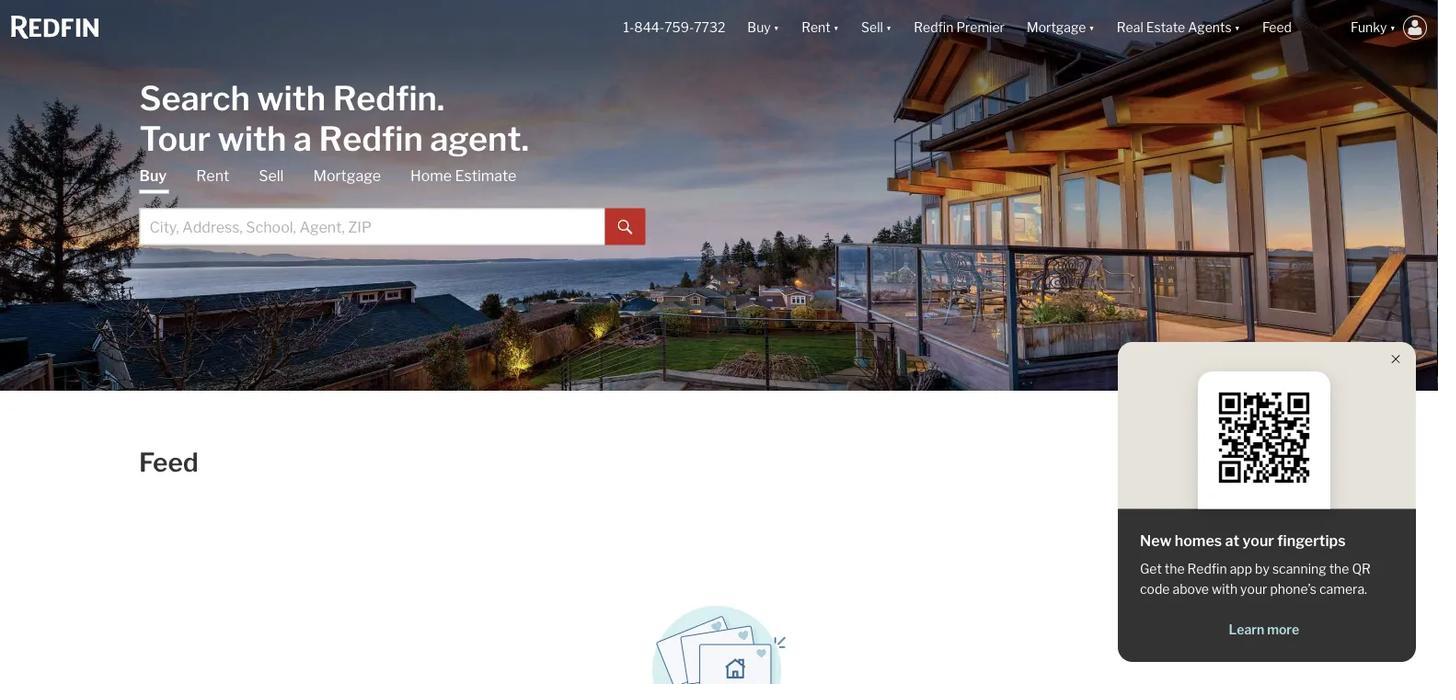 Task type: describe. For each thing, give the bounding box(es) containing it.
844-
[[634, 20, 664, 35]]

learn more
[[1229, 622, 1299, 638]]

0 horizontal spatial feed
[[139, 447, 199, 478]]

buy for buy
[[139, 167, 167, 185]]

5 ▾ from the left
[[1234, 20, 1240, 35]]

a
[[293, 118, 312, 159]]

0 vertical spatial your
[[1243, 532, 1274, 550]]

▾ for funky ▾
[[1390, 20, 1396, 35]]

buy link
[[139, 166, 167, 194]]

app
[[1230, 562, 1252, 577]]

redfin inside search with redfin. tour with a redfin agent.
[[319, 118, 423, 159]]

fingertips
[[1277, 532, 1346, 550]]

sell link
[[259, 166, 284, 186]]

home
[[410, 167, 452, 185]]

get
[[1140, 562, 1162, 577]]

camera.
[[1320, 582, 1367, 598]]

premier
[[956, 20, 1005, 35]]

learn
[[1229, 622, 1265, 638]]

more
[[1267, 622, 1299, 638]]

buy ▾ button
[[748, 0, 780, 55]]

feed button
[[1251, 0, 1340, 55]]

sell for sell ▾
[[861, 20, 883, 35]]

mortgage ▾ button
[[1027, 0, 1095, 55]]

7732
[[694, 20, 725, 35]]

rent ▾ button
[[791, 0, 850, 55]]

home estimate link
[[410, 166, 517, 186]]

home estimate
[[410, 167, 517, 185]]

search
[[139, 78, 250, 118]]

sell ▾ button
[[861, 0, 892, 55]]

mortgage for mortgage
[[313, 167, 381, 185]]

▾ for mortgage ▾
[[1089, 20, 1095, 35]]

▾ for sell ▾
[[886, 20, 892, 35]]

at
[[1225, 532, 1240, 550]]

buy for buy ▾
[[748, 20, 771, 35]]

tour
[[139, 118, 211, 159]]

search with redfin. tour with a redfin agent.
[[139, 78, 529, 159]]

tab list containing buy
[[139, 166, 645, 245]]

buy ▾
[[748, 20, 780, 35]]

above
[[1173, 582, 1209, 598]]

your inside get the redfin app by scanning the qr code above with your phone's camera.
[[1240, 582, 1267, 598]]

1-844-759-7732
[[623, 20, 725, 35]]

feed inside feed button
[[1262, 20, 1292, 35]]

agents
[[1188, 20, 1232, 35]]

mortgage ▾ button
[[1016, 0, 1106, 55]]

759-
[[664, 20, 694, 35]]

redfin.
[[333, 78, 445, 118]]



Task type: vqa. For each thing, say whether or not it's contained in the screenshot.
Has
no



Task type: locate. For each thing, give the bounding box(es) containing it.
learn more link
[[1140, 622, 1388, 639]]

rent ▾
[[802, 20, 839, 35]]

1 horizontal spatial sell
[[861, 20, 883, 35]]

sell inside tab list
[[259, 167, 284, 185]]

mortgage inside tab list
[[313, 167, 381, 185]]

▾ right rent ▾ in the right of the page
[[886, 20, 892, 35]]

▾ for buy ▾
[[774, 20, 780, 35]]

0 horizontal spatial mortgage
[[313, 167, 381, 185]]

1 ▾ from the left
[[774, 20, 780, 35]]

1 horizontal spatial the
[[1329, 562, 1349, 577]]

▾ left sell ▾
[[833, 20, 839, 35]]

qr
[[1352, 562, 1371, 577]]

rent for rent
[[196, 167, 229, 185]]

mortgage left real
[[1027, 20, 1086, 35]]

redfin up above
[[1188, 562, 1227, 577]]

estimate
[[455, 167, 517, 185]]

mortgage up city, address, school, agent, zip search field
[[313, 167, 381, 185]]

6 ▾ from the left
[[1390, 20, 1396, 35]]

your down by
[[1240, 582, 1267, 598]]

mortgage ▾
[[1027, 20, 1095, 35]]

sell ▾ button
[[850, 0, 903, 55]]

rent inside rent ▾ dropdown button
[[802, 20, 831, 35]]

scanning
[[1273, 562, 1327, 577]]

with
[[257, 78, 326, 118], [218, 118, 286, 159], [1212, 582, 1238, 598]]

1 vertical spatial mortgage
[[313, 167, 381, 185]]

0 vertical spatial buy
[[748, 20, 771, 35]]

0 vertical spatial sell
[[861, 20, 883, 35]]

sell ▾
[[861, 20, 892, 35]]

4 ▾ from the left
[[1089, 20, 1095, 35]]

1 horizontal spatial feed
[[1262, 20, 1292, 35]]

real estate agents ▾ button
[[1106, 0, 1251, 55]]

0 horizontal spatial the
[[1165, 562, 1185, 577]]

by
[[1255, 562, 1270, 577]]

2 the from the left
[[1329, 562, 1349, 577]]

new
[[1140, 532, 1172, 550]]

redfin premier button
[[903, 0, 1016, 55]]

redfin left premier
[[914, 20, 954, 35]]

1 horizontal spatial buy
[[748, 20, 771, 35]]

phone's
[[1270, 582, 1317, 598]]

buy right '7732'
[[748, 20, 771, 35]]

0 vertical spatial feed
[[1262, 20, 1292, 35]]

app install qr code image
[[1213, 386, 1316, 490]]

buy ▾ button
[[736, 0, 791, 55]]

sell
[[861, 20, 883, 35], [259, 167, 284, 185]]

your
[[1243, 532, 1274, 550], [1240, 582, 1267, 598]]

code
[[1140, 582, 1170, 598]]

sell right rent ▾ in the right of the page
[[861, 20, 883, 35]]

new homes at your fingertips
[[1140, 532, 1346, 550]]

redfin up mortgage link
[[319, 118, 423, 159]]

2 horizontal spatial redfin
[[1188, 562, 1227, 577]]

0 horizontal spatial buy
[[139, 167, 167, 185]]

0 vertical spatial redfin
[[914, 20, 954, 35]]

1 horizontal spatial redfin
[[914, 20, 954, 35]]

the right get
[[1165, 562, 1185, 577]]

funky
[[1351, 20, 1387, 35]]

1 vertical spatial buy
[[139, 167, 167, 185]]

1 vertical spatial redfin
[[319, 118, 423, 159]]

rent
[[802, 20, 831, 35], [196, 167, 229, 185]]

1 vertical spatial feed
[[139, 447, 199, 478]]

real estate agents ▾
[[1117, 20, 1240, 35]]

submit search image
[[618, 220, 633, 235]]

mortgage for mortgage ▾
[[1027, 20, 1086, 35]]

buy down tour
[[139, 167, 167, 185]]

2 ▾ from the left
[[833, 20, 839, 35]]

homes
[[1175, 532, 1222, 550]]

funky ▾
[[1351, 20, 1396, 35]]

0 horizontal spatial rent
[[196, 167, 229, 185]]

redfin
[[914, 20, 954, 35], [319, 118, 423, 159], [1188, 562, 1227, 577]]

▾ right funky
[[1390, 20, 1396, 35]]

mortgage inside dropdown button
[[1027, 20, 1086, 35]]

0 vertical spatial rent
[[802, 20, 831, 35]]

redfin inside get the redfin app by scanning the qr code above with your phone's camera.
[[1188, 562, 1227, 577]]

▾ left rent ▾ in the right of the page
[[774, 20, 780, 35]]

buy inside dropdown button
[[748, 20, 771, 35]]

rent link
[[196, 166, 229, 186]]

estate
[[1146, 20, 1185, 35]]

redfin inside button
[[914, 20, 954, 35]]

get the redfin app by scanning the qr code above with your phone's camera.
[[1140, 562, 1371, 598]]

City, Address, School, Agent, ZIP search field
[[139, 208, 605, 245]]

1-844-759-7732 link
[[623, 20, 725, 35]]

0 horizontal spatial redfin
[[319, 118, 423, 159]]

the up camera.
[[1329, 562, 1349, 577]]

rent down tour
[[196, 167, 229, 185]]

buy
[[748, 20, 771, 35], [139, 167, 167, 185]]

0 vertical spatial mortgage
[[1027, 20, 1086, 35]]

rent for rent ▾
[[802, 20, 831, 35]]

▾ right the agents
[[1234, 20, 1240, 35]]

1 vertical spatial sell
[[259, 167, 284, 185]]

▾
[[774, 20, 780, 35], [833, 20, 839, 35], [886, 20, 892, 35], [1089, 20, 1095, 35], [1234, 20, 1240, 35], [1390, 20, 1396, 35]]

rent right buy ▾
[[802, 20, 831, 35]]

redfin premier
[[914, 20, 1005, 35]]

rent inside tab list
[[196, 167, 229, 185]]

rent ▾ button
[[802, 0, 839, 55]]

tab list
[[139, 166, 645, 245]]

0 horizontal spatial sell
[[259, 167, 284, 185]]

2 vertical spatial redfin
[[1188, 562, 1227, 577]]

sell right rent link
[[259, 167, 284, 185]]

1 vertical spatial your
[[1240, 582, 1267, 598]]

1 horizontal spatial mortgage
[[1027, 20, 1086, 35]]

1 the from the left
[[1165, 562, 1185, 577]]

the
[[1165, 562, 1185, 577], [1329, 562, 1349, 577]]

sell inside dropdown button
[[861, 20, 883, 35]]

sell for sell
[[259, 167, 284, 185]]

agent.
[[430, 118, 529, 159]]

mortgage
[[1027, 20, 1086, 35], [313, 167, 381, 185]]

1 vertical spatial rent
[[196, 167, 229, 185]]

1-
[[623, 20, 634, 35]]

▾ for rent ▾
[[833, 20, 839, 35]]

your right at
[[1243, 532, 1274, 550]]

▾ left real
[[1089, 20, 1095, 35]]

real
[[1117, 20, 1144, 35]]

1 horizontal spatial rent
[[802, 20, 831, 35]]

3 ▾ from the left
[[886, 20, 892, 35]]

real estate agents ▾ link
[[1117, 0, 1240, 55]]

feed
[[1262, 20, 1292, 35], [139, 447, 199, 478]]

with inside get the redfin app by scanning the qr code above with your phone's camera.
[[1212, 582, 1238, 598]]

mortgage link
[[313, 166, 381, 186]]



